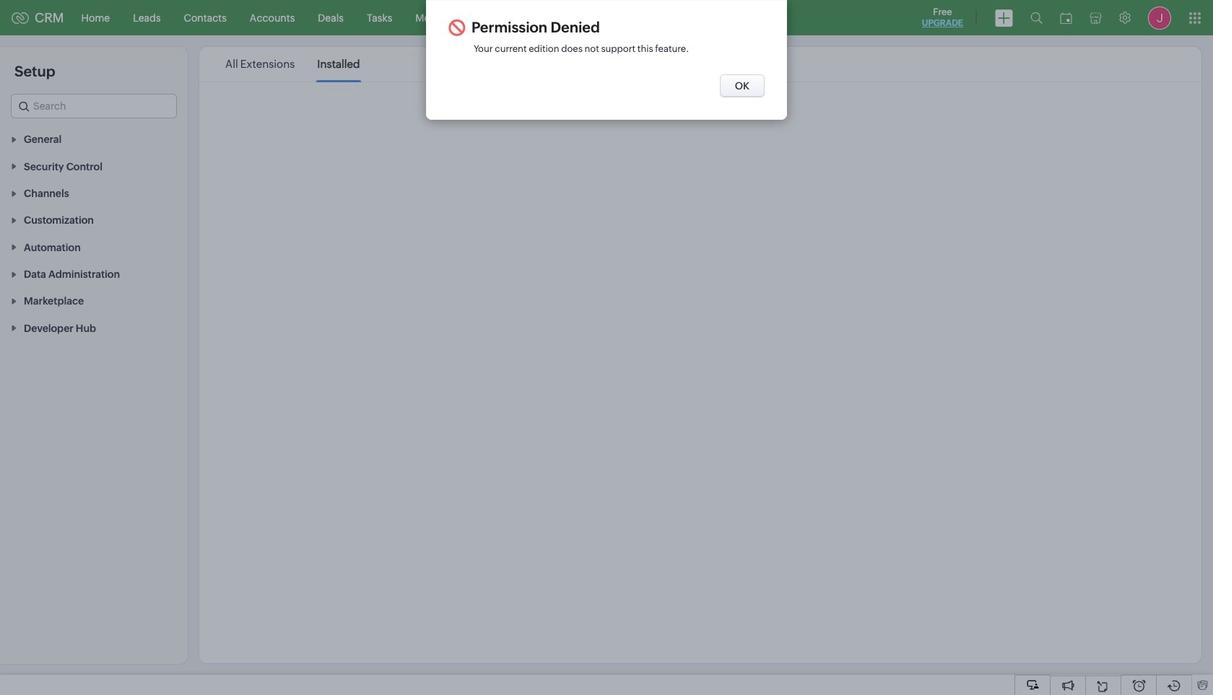 Task type: describe. For each thing, give the bounding box(es) containing it.
profile image
[[1148, 6, 1171, 29]]

profile element
[[1140, 0, 1180, 35]]

calendar image
[[1060, 12, 1072, 23]]

search element
[[1022, 0, 1052, 35]]

search image
[[1031, 12, 1043, 24]]



Task type: locate. For each thing, give the bounding box(es) containing it.
create menu image
[[995, 9, 1013, 26]]

create menu element
[[987, 0, 1022, 35]]

logo image
[[12, 12, 29, 23]]



Task type: vqa. For each thing, say whether or not it's contained in the screenshot.
4th the 20 KB
no



